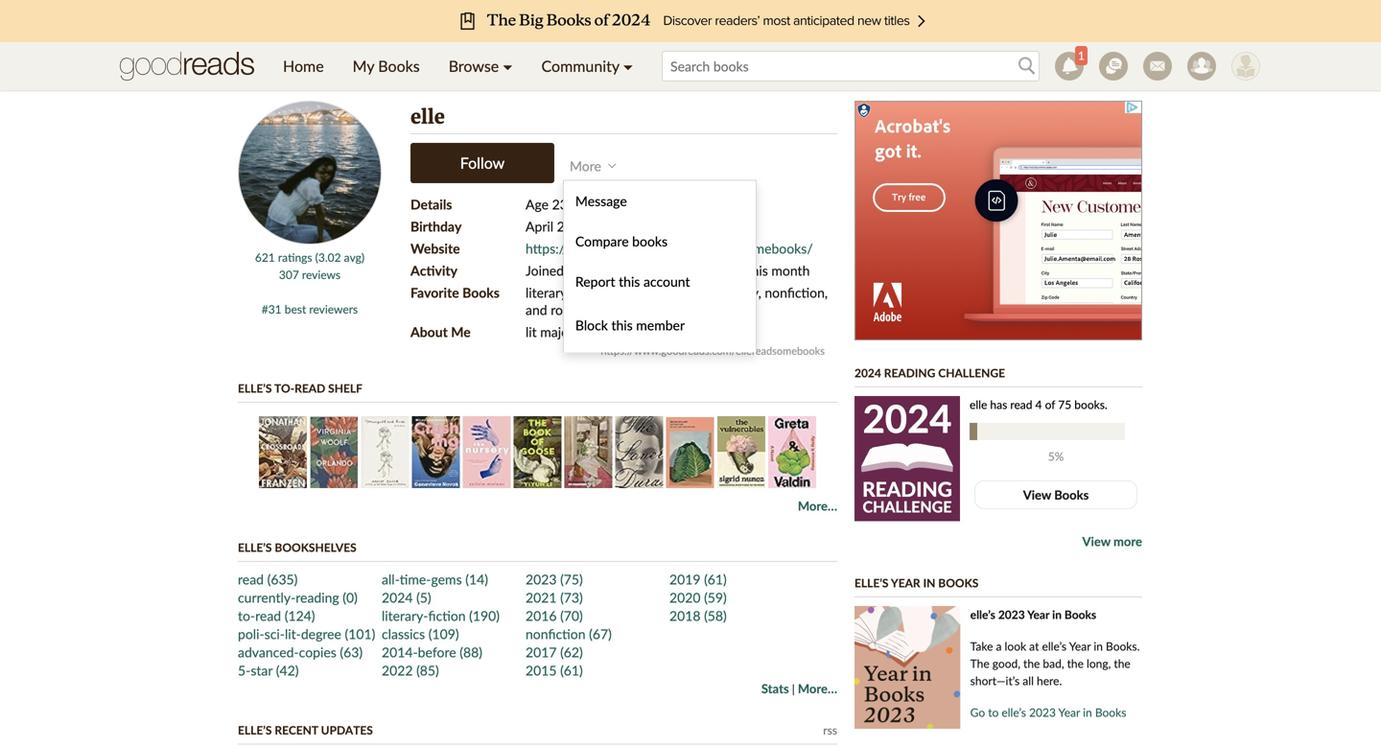 Task type: describe. For each thing, give the bounding box(es) containing it.
books down long,
[[1096, 706, 1127, 720]]

reading
[[863, 478, 953, 502]]

all-time-gems‎               (14) 2024‎               (5) literary-fiction‎               (190) classics‎               (109) 2014-before‎               (88) 2022‎               (85)
[[382, 571, 500, 679]]

in down long,
[[1084, 706, 1093, 720]]

literary-
[[382, 608, 428, 624]]

lit major grad & her unsolicited reviews https://www.goodreads.com/ellereadsomebooks
[[526, 324, 825, 357]]

compare
[[576, 233, 629, 249]]

books.
[[1107, 640, 1140, 654]]

my
[[353, 57, 374, 75]]

the lover by marguerite duras image
[[616, 416, 664, 488]]

go to elle's 2023 year in books
[[971, 706, 1127, 720]]

advertisement element
[[855, 101, 1143, 341]]

crossroads by jonathan franzen image
[[259, 416, 307, 488]]

all
[[1023, 674, 1034, 688]]

this inside joined in november 2014,             last active this month favorite books
[[747, 262, 769, 279]]

2019‎               (61) 2020‎               (59) 2018‎               (58)
[[670, 571, 727, 624]]

elle's right to
[[1002, 706, 1027, 720]]

more
[[1114, 534, 1143, 550]]

lit
[[526, 324, 537, 340]]

books inside joined in november 2014,             last active this month favorite books
[[463, 285, 500, 301]]

all-time-gems‎               (14) link
[[382, 571, 488, 588]]

year in books image
[[855, 607, 961, 729]]

home link
[[269, 42, 338, 90]]

short—it's
[[971, 674, 1020, 688]]

reading
[[885, 366, 936, 380]]

1 more… link from the top
[[798, 499, 838, 514]]

marigold and rose by louise glück image
[[361, 416, 409, 488]]

before‎
[[418, 644, 456, 661]]

2015‎
[[526, 663, 557, 679]]

long,
[[1087, 657, 1112, 671]]

rss link
[[824, 724, 838, 737]]

view books
[[1024, 488, 1089, 503]]

account
[[644, 273, 690, 290]]

2021‎               (73) link
[[526, 590, 583, 606]]

year inside take a look at elle's year in books. the good, the bad, the long, the short—it's all here.
[[1070, 640, 1091, 654]]

1 vertical spatial read‎
[[255, 608, 281, 624]]

1 button
[[1048, 42, 1092, 90]]

elle's year in books link
[[855, 576, 979, 590]]

20,
[[557, 218, 576, 235]]

ca
[[699, 196, 717, 213]]

https://www.instagram.com/ellereadsomebooks/ activity
[[411, 240, 813, 279]]

poli-
[[238, 626, 265, 642]]

stats
[[762, 681, 789, 697]]

(101)
[[345, 626, 376, 642]]

year left in
[[891, 576, 921, 590]]

to-read‎               (124) link
[[238, 608, 315, 624]]

2024 reading challenge image
[[858, 436, 958, 477]]

(14)
[[466, 571, 488, 588]]

2014-before‎               (88) link
[[382, 644, 483, 661]]

major
[[541, 324, 574, 340]]

take
[[971, 640, 994, 654]]

lit-
[[285, 626, 301, 642]]

0 vertical spatial 2023
[[999, 608, 1026, 622]]

active
[[708, 262, 744, 279]]

(0)
[[343, 590, 358, 606]]

message
[[576, 193, 627, 209]]

(58)
[[704, 608, 727, 624]]

sci-
[[265, 626, 285, 642]]

compare books
[[576, 233, 668, 249]]

|
[[792, 682, 795, 696]]

activity
[[411, 262, 458, 279]]

#31
[[262, 302, 282, 316]]

#31 best reviewers
[[262, 302, 358, 316]]

my group discussions image
[[1100, 52, 1129, 81]]

orlando by virginia woolf image
[[310, 416, 358, 488]]

take a look at elle's year in books. the good, the bad, the long, the short—it's all here.
[[971, 640, 1140, 688]]

the vulnerables by sigrid nunez image
[[718, 416, 766, 488]]

community ▾
[[542, 57, 633, 75]]

2023‎               (75) link
[[526, 571, 583, 588]]

in inside joined in november 2014,             last active this month favorite books
[[568, 262, 578, 279]]

more
[[570, 158, 602, 174]]

2014,
[[647, 262, 681, 279]]

recent
[[275, 724, 318, 737]]

block this member button
[[576, 313, 685, 341]]

to- inside 'read‎               (635) currently-reading‎               (0) to-read‎               (124) poli-sci-lit-degree‎               (101) advanced-copies‎               (63) 5-star‎               (42)'
[[238, 608, 255, 624]]

currently-reading‎               (0) link
[[238, 590, 358, 606]]

(5)
[[417, 590, 432, 606]]

(635)
[[267, 571, 298, 588]]

reading‎
[[296, 590, 339, 606]]

(63)
[[340, 644, 363, 661]]

classics‎
[[382, 626, 425, 642]]

https://www.goodreads.com/ellereadsomebooks
[[601, 345, 825, 357]]

best
[[285, 302, 306, 316]]

last
[[685, 262, 705, 279]]

read for has
[[1011, 398, 1033, 412]]

classics‎               (109) link
[[382, 626, 459, 642]]

books up long,
[[1065, 608, 1097, 622]]

reviews inside lit major grad & her unsolicited reviews https://www.goodreads.com/ellereadsomebooks
[[710, 324, 755, 340]]

block
[[576, 317, 608, 333]]

block this member
[[576, 317, 685, 333]]

▾ for browse ▾
[[503, 57, 513, 75]]

reading challenge
[[863, 478, 953, 516]]

(109)
[[429, 626, 459, 642]]

2024 for 2024 reading challenge
[[855, 366, 882, 380]]

books
[[633, 233, 668, 249]]

2018‎               (58) link
[[670, 608, 727, 624]]

elle's for elle's bookshelves
[[238, 541, 272, 555]]

this for member
[[612, 317, 633, 333]]

at
[[1030, 640, 1040, 654]]

of
[[1046, 398, 1056, 412]]

Search for books to add to your shelves search field
[[662, 51, 1040, 82]]

go to elle's 2023 year in books link
[[971, 706, 1127, 720]]

2023‎               (75) 2021‎               (73) 2016‎               (70) nonfiction‎               (67) 2017‎               (62) 2015‎               (61)
[[526, 571, 612, 679]]

1 horizontal spatial to-
[[274, 381, 295, 395]]

the book of goose by yiyun li image
[[514, 416, 562, 488]]

elle's year in books
[[855, 576, 979, 590]]

my books
[[353, 57, 420, 75]]

here.
[[1037, 674, 1063, 688]]

2 more… link from the top
[[798, 681, 838, 697]]

read‎               (635) currently-reading‎               (0) to-read‎               (124) poli-sci-lit-degree‎               (101) advanced-copies‎               (63) 5-star‎               (42)
[[238, 571, 376, 679]]

fiction‎
[[428, 608, 466, 624]]

#31 best reviewers link
[[262, 302, 358, 316]]

elle's to-read shelf
[[238, 381, 363, 395]]

Search books text field
[[662, 51, 1040, 82]]

view for view books
[[1024, 488, 1052, 503]]

1 the from the left
[[1024, 657, 1041, 671]]



Task type: vqa. For each thing, say whether or not it's contained in the screenshot.
bottom when
no



Task type: locate. For each thing, give the bounding box(es) containing it.
in right joined
[[568, 262, 578, 279]]

elle's bookshelves
[[238, 541, 357, 555]]

0 vertical spatial more… link
[[798, 499, 838, 514]]

1 horizontal spatial the
[[1068, 657, 1084, 671]]

1 vertical spatial to-
[[238, 608, 255, 624]]

2 ▾ from the left
[[624, 57, 633, 75]]

(61)
[[704, 571, 727, 588], [560, 663, 583, 679]]

bob builder image
[[1232, 52, 1261, 81]]

updates
[[321, 724, 373, 737]]

(61) inside the 2019‎               (61) 2020‎               (59) 2018‎               (58)
[[704, 571, 727, 588]]

0 vertical spatial to-
[[274, 381, 295, 395]]

the
[[1024, 657, 1041, 671], [1068, 657, 1084, 671], [1115, 657, 1131, 671]]

0 vertical spatial read
[[295, 381, 326, 395]]

birthday
[[411, 218, 462, 235]]

books inside "menu"
[[378, 57, 420, 75]]

2017‎               (62) link
[[526, 644, 583, 661]]

0 vertical spatial reviews
[[302, 268, 341, 282]]

elle for elle has read 4 of 75 books.
[[970, 398, 988, 412]]

3 the from the left
[[1115, 657, 1131, 671]]

more… link right |
[[798, 681, 838, 697]]

1 vertical spatial elle
[[970, 398, 988, 412]]

in up long,
[[1094, 640, 1104, 654]]

2024 for 2024
[[863, 395, 952, 441]]

elle left has
[[970, 398, 988, 412]]

reviews down '(3.02'
[[302, 268, 341, 282]]

(75)
[[560, 571, 583, 588]]

this
[[747, 262, 769, 279], [619, 273, 640, 290], [612, 317, 633, 333]]

inbox image
[[1144, 52, 1173, 81]]

menu containing home
[[269, 42, 648, 90]]

(85)
[[417, 663, 439, 679]]

2 horizontal spatial the
[[1115, 657, 1131, 671]]

1 vertical spatial more… link
[[798, 681, 838, 697]]

2 the from the left
[[1068, 657, 1084, 671]]

0 horizontal spatial read
[[295, 381, 326, 395]]

member
[[637, 317, 685, 333]]

literary
[[526, 285, 567, 301]]

2019‎
[[670, 571, 701, 588]]

elle's up bad,
[[1043, 640, 1067, 654]]

time-
[[400, 571, 431, 588]]

▾ right 'browse'
[[503, 57, 513, 75]]

year up at
[[1028, 608, 1050, 622]]

1 vertical spatial 2023
[[1030, 706, 1057, 720]]

elle's to-read shelf link
[[238, 381, 363, 395]]

elle's up the take
[[971, 608, 996, 622]]

but
[[615, 285, 634, 301]]

elle for elle
[[411, 105, 445, 129]]

2024 left reading on the right of the page
[[855, 366, 882, 380]]

0 vertical spatial (61)
[[704, 571, 727, 588]]

my phantoms by gwendoline riley image
[[565, 416, 613, 488]]

stats link
[[762, 681, 789, 697]]

reviews up https://www.goodreads.com/ellereadsomebooks on the top
[[710, 324, 755, 340]]

2023‎
[[526, 571, 557, 588]]

view left more on the right bottom of the page
[[1083, 534, 1111, 550]]

website
[[411, 240, 460, 257]]

2023 down here.
[[1030, 706, 1057, 720]]

elle's for elle's to-read shelf
[[238, 381, 272, 395]]

view books link
[[975, 481, 1138, 510]]

to- left shelf
[[274, 381, 295, 395]]

the right bad,
[[1068, 657, 1084, 671]]

view more
[[1083, 534, 1143, 550]]

books.
[[1075, 398, 1108, 412]]

1 horizontal spatial view
[[1083, 534, 1111, 550]]

avg)
[[344, 250, 365, 264]]

year
[[891, 576, 921, 590], [1028, 608, 1050, 622], [1070, 640, 1091, 654], [1059, 706, 1081, 720]]

1 horizontal spatial ▾
[[624, 57, 633, 75]]

crushing by genevieve novak image
[[412, 416, 460, 488]]

me
[[451, 324, 471, 340]]

▾ right community
[[624, 57, 633, 75]]

2019‎               (61) link
[[670, 571, 727, 588]]

elle's up read‎               (635) link
[[238, 541, 272, 555]]

1
[[1079, 48, 1085, 62]]

this inside block this member button
[[612, 317, 633, 333]]

0 vertical spatial more…
[[798, 499, 838, 514]]

view down 5%
[[1024, 488, 1052, 503]]

more… down greta & valdin by rebecca k. reilly image at bottom right
[[798, 499, 838, 514]]

books up me
[[463, 285, 500, 301]]

(61) up (59)
[[704, 571, 727, 588]]

browse ▾ button
[[434, 42, 527, 90]]

0 horizontal spatial to-
[[238, 608, 255, 624]]

the nursery by szilvia molnar image
[[463, 416, 511, 488]]

elle inside 'link'
[[970, 398, 988, 412]]

read for to-
[[295, 381, 326, 395]]

1 vertical spatial reviews
[[710, 324, 755, 340]]

2020‎               (59) link
[[670, 590, 727, 606]]

2014-
[[382, 644, 418, 661]]

and
[[526, 302, 548, 318]]

in
[[924, 576, 936, 590]]

books
[[378, 57, 420, 75], [463, 285, 500, 301], [1055, 488, 1089, 503], [939, 576, 979, 590], [1065, 608, 1097, 622], [1096, 706, 1127, 720]]

compare books link
[[564, 221, 756, 261]]

0 vertical spatial view
[[1024, 488, 1052, 503]]

(190)
[[469, 608, 500, 624]]

0 horizontal spatial (61)
[[560, 663, 583, 679]]

0 vertical spatial elle
[[411, 105, 445, 129]]

1 more… from the top
[[798, 499, 838, 514]]

1 horizontal spatial reviews
[[710, 324, 755, 340]]

details
[[411, 196, 452, 213]]

(61) down (62)
[[560, 663, 583, 679]]

621
[[255, 250, 275, 264]]

elle's for elle's 2023 year in books
[[971, 608, 996, 622]]

reviewers
[[309, 302, 358, 316]]

1 vertical spatial 2024
[[863, 395, 952, 441]]

more… right |
[[798, 681, 838, 697]]

books right my
[[378, 57, 420, 75]]

in up take a look at elle's year in books. the good, the bad, the long, the short—it's all here.
[[1053, 608, 1062, 622]]

2024 down reading on the right of the page
[[863, 395, 952, 441]]

elle's up crossroads by jonathan franzen image
[[238, 381, 272, 395]]

community ▾ button
[[527, 42, 648, 90]]

view inside view books link
[[1024, 488, 1052, 503]]

0 vertical spatial 2024
[[855, 366, 882, 380]]

to- up poli- on the bottom left of page
[[238, 608, 255, 624]]

affinities by brian dillon image
[[667, 417, 715, 488]]

0 horizontal spatial 2023
[[999, 608, 1026, 622]]

report
[[576, 273, 616, 290]]

view more link
[[1083, 534, 1143, 550]]

this for account
[[619, 273, 640, 290]]

read‎ up currently-
[[238, 571, 264, 588]]

elle's 2023 year in books
[[971, 608, 1097, 622]]

elle's left recent
[[238, 724, 272, 737]]

0 horizontal spatial ▾
[[503, 57, 513, 75]]

joined
[[526, 262, 564, 279]]

view for view more
[[1083, 534, 1111, 550]]

mystery,
[[712, 285, 762, 301]]

0 horizontal spatial view
[[1024, 488, 1052, 503]]

1 vertical spatial view
[[1083, 534, 1111, 550]]

elle's
[[238, 381, 272, 395], [238, 541, 272, 555], [855, 576, 889, 590], [971, 608, 996, 622], [1043, 640, 1067, 654], [1002, 706, 1027, 720], [238, 724, 272, 737]]

go
[[971, 706, 986, 720]]

this inside report this account link
[[619, 273, 640, 290]]

challenge
[[939, 366, 1006, 380]]

5%
[[1049, 450, 1065, 464]]

elle's inside take a look at elle's year in books. the good, the bad, the long, the short—it's all here.
[[1043, 640, 1067, 654]]

1 horizontal spatial 2023
[[1030, 706, 1057, 720]]

the down books.
[[1115, 657, 1131, 671]]

month
[[772, 262, 810, 279]]

nonfiction‎
[[526, 626, 586, 642]]

(61) inside 2023‎               (75) 2021‎               (73) 2016‎               (70) nonfiction‎               (67) 2017‎               (62) 2015‎               (61)
[[560, 663, 583, 679]]

reviews inside 621 ratings (3.02 avg) 307 reviews
[[302, 268, 341, 282]]

to-
[[274, 381, 295, 395], [238, 608, 255, 624]]

1 horizontal spatial (61)
[[704, 571, 727, 588]]

friend requests image
[[1188, 52, 1217, 81]]

2018‎
[[670, 608, 701, 624]]

about
[[411, 324, 448, 340]]

0 horizontal spatial reviews
[[302, 268, 341, 282]]

copies‎
[[299, 644, 337, 661]]

her
[[620, 324, 639, 340]]

bad,
[[1044, 657, 1065, 671]]

elle down my books link
[[411, 105, 445, 129]]

elle's left in
[[855, 576, 889, 590]]

greta & valdin by rebecca k. reilly image
[[769, 416, 817, 488]]

1 vertical spatial (61)
[[560, 663, 583, 679]]

my books link
[[338, 42, 434, 90]]

grad
[[577, 324, 603, 340]]

has
[[991, 398, 1008, 412]]

menu
[[269, 42, 648, 90]]

bookshelves
[[275, 541, 357, 555]]

to
[[989, 706, 999, 720]]

1 horizontal spatial elle
[[970, 398, 988, 412]]

elle image
[[238, 101, 382, 245]]

more… link down greta & valdin by rebecca k. reilly image at bottom right
[[798, 499, 838, 514]]

read left shelf
[[295, 381, 326, 395]]

elle's for elle's year in books
[[855, 576, 889, 590]]

books right in
[[939, 576, 979, 590]]

1 vertical spatial more…
[[798, 681, 838, 697]]

0 vertical spatial read‎
[[238, 571, 264, 588]]

307
[[279, 268, 299, 282]]

read left 4
[[1011, 398, 1033, 412]]

browse
[[449, 57, 499, 75]]

2023 up look
[[999, 608, 1026, 622]]

1 horizontal spatial read
[[1011, 398, 1033, 412]]

notifications element
[[1056, 46, 1088, 81]]

1 ▾ from the left
[[503, 57, 513, 75]]

challenge
[[863, 498, 952, 516]]

romance
[[551, 302, 602, 318]]

https://www.instagram.com/ellereadsomebooks/
[[526, 240, 813, 257]]

year up long,
[[1070, 640, 1091, 654]]

▾ for community ▾
[[624, 57, 633, 75]]

elle's for elle's recent updates
[[238, 724, 272, 737]]

books down 5%
[[1055, 488, 1089, 503]]

gems‎
[[431, 571, 462, 588]]

2022‎               (85) link
[[382, 663, 439, 679]]

0 horizontal spatial elle
[[411, 105, 445, 129]]

read inside 'link'
[[1011, 398, 1033, 412]]

in inside take a look at elle's year in books. the good, the bad, the long, the short—it's all here.
[[1094, 640, 1104, 654]]

(42)
[[276, 663, 299, 679]]

year down here.
[[1059, 706, 1081, 720]]

read‎ down currently-
[[255, 608, 281, 624]]

the
[[971, 657, 990, 671]]

literary-fiction‎               (190) link
[[382, 608, 500, 624]]

report this account link
[[564, 261, 756, 302]]

1 vertical spatial read
[[1011, 398, 1033, 412]]

nonfiction,
[[765, 285, 828, 301]]

block this member button
[[576, 313, 685, 341]]

2023
[[999, 608, 1026, 622], [1030, 706, 1057, 720]]

2 more… from the top
[[798, 681, 838, 697]]

message link
[[564, 181, 756, 221]]

the down at
[[1024, 657, 1041, 671]]

2000
[[579, 218, 610, 235]]

0 horizontal spatial the
[[1024, 657, 1041, 671]]



